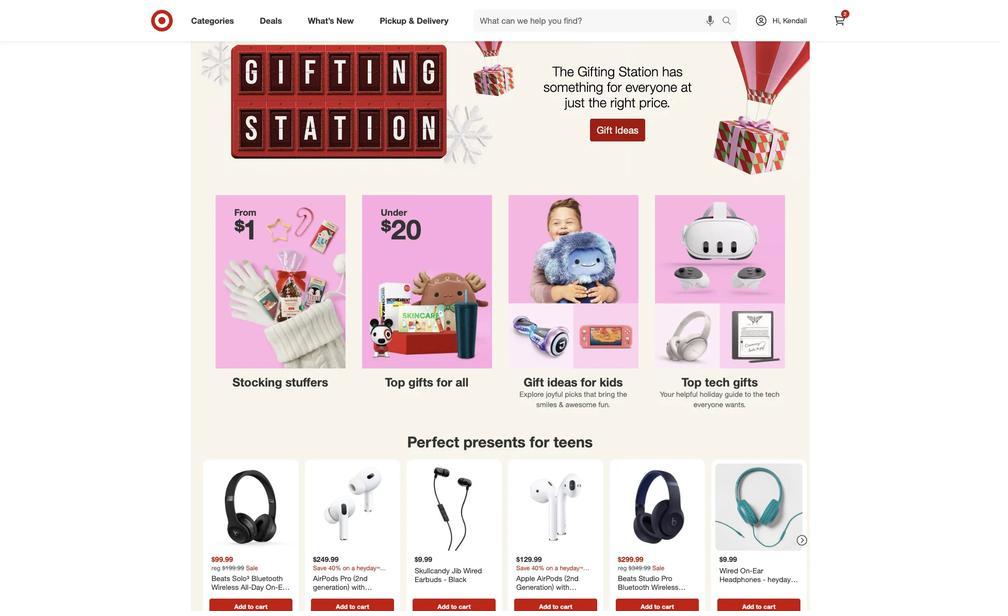 Task type: locate. For each thing, give the bounding box(es) containing it.
tech up holiday
[[705, 374, 730, 389]]

pro up generation)
[[340, 574, 351, 583]]

1 wireless from the left
[[211, 583, 239, 592]]

1 reg from the left
[[211, 564, 220, 572]]

gifts up guide
[[734, 374, 759, 389]]

wireless up navy
[[652, 583, 679, 592]]

0 horizontal spatial wired
[[463, 566, 482, 575]]

bluetooth inside $99.99 reg $199.99 sale beats solo³ bluetooth wireless all-day on-ear headphones - black
[[251, 574, 283, 583]]

0 vertical spatial everyone
[[626, 79, 678, 95]]

tech right guide
[[766, 390, 780, 399]]

3 add from the left
[[438, 603, 449, 611]]

for up the that
[[581, 374, 597, 389]]

to down airpods pro (2nd generation) with magsafe case (usb‑c)
[[349, 603, 355, 611]]

4 add to cart button from the left
[[514, 599, 597, 611]]

(2nd inside airpods pro (2nd generation) with magsafe case (usb‑c)
[[353, 574, 368, 583]]

$9.99 inside $9.99 skullcandy jib wired earbuds - black
[[415, 555, 432, 564]]

2 $9.99 from the left
[[720, 555, 737, 564]]

bright
[[720, 584, 739, 593]]

1 horizontal spatial (2nd
[[565, 574, 579, 583]]

0 horizontal spatial top
[[385, 374, 405, 389]]

1 horizontal spatial $9.99
[[720, 555, 737, 564]]

the
[[589, 94, 607, 110], [617, 390, 628, 399], [754, 390, 764, 399]]

(usb‑c)
[[363, 592, 389, 601]]

bluetooth inside "$299.99 reg $349.99 sale beats studio pro bluetooth wireless headphones - navy"
[[618, 583, 650, 592]]

for inside carousel region
[[530, 433, 550, 451]]

cart down (usb‑c) in the bottom left of the page
[[357, 603, 369, 611]]

gifts left all
[[409, 374, 434, 389]]

wired right jib
[[463, 566, 482, 575]]

$9.99 for $9.99 skullcandy jib wired earbuds - black
[[415, 555, 432, 564]]

for for gift ideas for kids explore joyful picks that bring the smiles & awesome fun.
[[581, 374, 597, 389]]

reg inside $99.99 reg $199.99 sale beats solo³ bluetooth wireless all-day on-ear headphones - black
[[211, 564, 220, 572]]

for right 'something'
[[607, 79, 622, 95]]

2 airpods from the left
[[537, 574, 563, 583]]

joyful
[[546, 390, 563, 399]]

0 horizontal spatial $9.99
[[415, 555, 432, 564]]

2 wired from the left
[[720, 566, 739, 575]]

to down all-
[[248, 603, 254, 611]]

add to cart down apple airpods (2nd generation) with charging case
[[539, 603, 573, 611]]

case inside apple airpods (2nd generation) with charging case
[[548, 592, 564, 601]]

$99.99
[[211, 555, 233, 564]]

1 (2nd from the left
[[353, 574, 368, 583]]

1 horizontal spatial bluetooth
[[618, 583, 650, 592]]

4 add from the left
[[539, 603, 551, 611]]

cart for apple airpods (2nd generation) with charging case
[[560, 603, 573, 611]]

- down day
[[255, 592, 258, 601]]

case
[[344, 592, 361, 601], [548, 592, 564, 601]]

5 cart from the left
[[662, 603, 674, 611]]

for left all
[[437, 374, 453, 389]]

with inside apple airpods (2nd generation) with charging case
[[556, 583, 570, 592]]

everyone
[[626, 79, 678, 95], [694, 400, 724, 409]]

1 vertical spatial gift
[[524, 374, 544, 389]]

sale inside "$299.99 reg $349.99 sale beats studio pro bluetooth wireless headphones - navy"
[[653, 564, 665, 572]]

- inside "$299.99 reg $349.99 sale beats studio pro bluetooth wireless headphones - navy"
[[661, 592, 664, 601]]

1 add from the left
[[234, 603, 246, 611]]

2 wireless from the left
[[652, 583, 679, 592]]

6 cart from the left
[[764, 603, 776, 611]]

1 wired from the left
[[463, 566, 482, 575]]

$299.99 reg $349.99 sale beats studio pro bluetooth wireless headphones - navy
[[618, 555, 683, 601]]

1 horizontal spatial black
[[449, 575, 467, 584]]

4 add to cart from the left
[[539, 603, 573, 611]]

0 horizontal spatial &
[[409, 15, 415, 26]]

$9.99 up skullcandy
[[415, 555, 432, 564]]

0 horizontal spatial bluetooth
[[251, 574, 283, 583]]

add down all-
[[234, 603, 246, 611]]

1 airpods from the left
[[313, 574, 338, 583]]

hi, kendall
[[773, 16, 808, 25]]

teal
[[741, 584, 754, 593]]

- down skullcandy
[[444, 575, 447, 584]]

add to cart for airpods pro (2nd generation) with magsafe case (usb‑c)
[[336, 603, 369, 611]]

1 vertical spatial bluetooth
[[618, 583, 650, 592]]

gift up the explore
[[524, 374, 544, 389]]

0 horizontal spatial headphones
[[211, 592, 253, 601]]

(2nd up (usb‑c) in the bottom left of the page
[[353, 574, 368, 583]]

gift left ideas
[[597, 124, 613, 136]]

&
[[409, 15, 415, 26], [559, 400, 564, 409]]

with right generation)
[[556, 583, 570, 592]]

0 vertical spatial tech
[[705, 374, 730, 389]]

2 horizontal spatial headphones
[[720, 575, 761, 584]]

wireless down 'solo³'
[[211, 583, 239, 592]]

cart down navy
[[662, 603, 674, 611]]

cart for wired on-ear headphones - heyday™ bright teal
[[764, 603, 776, 611]]

something
[[544, 79, 604, 95]]

has
[[663, 64, 683, 80]]

0 horizontal spatial black
[[260, 592, 278, 601]]

beats
[[211, 574, 230, 583], [618, 574, 637, 583]]

0 horizontal spatial gifts
[[409, 374, 434, 389]]

(2nd inside apple airpods (2nd generation) with charging case
[[565, 574, 579, 583]]

black down day
[[260, 592, 278, 601]]

reg down $299.99 at the right bottom of the page
[[618, 564, 627, 572]]

ear
[[753, 566, 764, 575], [278, 583, 289, 592]]

with for pro
[[351, 583, 365, 592]]

1 vertical spatial on-
[[266, 583, 278, 592]]

cart for beats solo³ bluetooth wireless all-day on-ear headphones - black
[[255, 603, 267, 611]]

beats inside "$299.99 reg $349.99 sale beats studio pro bluetooth wireless headphones - navy"
[[618, 574, 637, 583]]

gift for ideas
[[524, 374, 544, 389]]

2 sale from the left
[[653, 564, 665, 572]]

4 cart from the left
[[560, 603, 573, 611]]

presents
[[464, 433, 526, 451]]

(2nd
[[353, 574, 368, 583], [565, 574, 579, 583]]

top for tech
[[682, 374, 702, 389]]

sale up 'solo³'
[[246, 564, 258, 572]]

studio
[[639, 574, 660, 583]]

add for beats solo³ bluetooth wireless all-day on-ear headphones - black
[[234, 603, 246, 611]]

add to cart down navy
[[641, 603, 674, 611]]

0 horizontal spatial on-
[[266, 583, 278, 592]]

with inside airpods pro (2nd generation) with magsafe case (usb‑c)
[[351, 583, 365, 592]]

1 sale from the left
[[246, 564, 258, 572]]

add to cart button
[[209, 599, 292, 611], [311, 599, 394, 611], [413, 599, 496, 611], [514, 599, 597, 611], [616, 599, 699, 611], [718, 599, 801, 611]]

1 horizontal spatial beats
[[618, 574, 637, 583]]

holiday
[[700, 390, 723, 399]]

1 horizontal spatial the
[[617, 390, 628, 399]]

1 horizontal spatial pro
[[662, 574, 673, 583]]

what's new
[[308, 15, 354, 26]]

wired
[[463, 566, 482, 575], [720, 566, 739, 575]]

station
[[619, 64, 659, 80]]

the inside the gifting station has something for everyone at just the right price.
[[589, 94, 607, 110]]

2 horizontal spatial the
[[754, 390, 764, 399]]

add for wired on-ear headphones - heyday™ bright teal
[[743, 603, 754, 611]]

1 vertical spatial tech
[[766, 390, 780, 399]]

1 horizontal spatial sale
[[653, 564, 665, 572]]

on- inside $9.99 wired on-ear headphones - heyday™ bright teal
[[741, 566, 753, 575]]

3 cart from the left
[[459, 603, 471, 611]]

0 vertical spatial black
[[449, 575, 467, 584]]

deals
[[260, 15, 282, 26]]

1 vertical spatial ear
[[278, 583, 289, 592]]

with
[[351, 583, 365, 592], [556, 583, 570, 592]]

reg
[[211, 564, 220, 572], [618, 564, 627, 572]]

1 vertical spatial black
[[260, 592, 278, 601]]

add for apple airpods (2nd generation) with charging case
[[539, 603, 551, 611]]

sale inside $99.99 reg $199.99 sale beats solo³ bluetooth wireless all-day on-ear headphones - black
[[246, 564, 258, 572]]

1 horizontal spatial top
[[682, 374, 702, 389]]

2 (2nd from the left
[[565, 574, 579, 583]]

cart down jib
[[459, 603, 471, 611]]

sale for solo³
[[246, 564, 258, 572]]

black
[[449, 575, 467, 584], [260, 592, 278, 601]]

$249.99
[[313, 555, 339, 564]]

1 vertical spatial &
[[559, 400, 564, 409]]

add down magsafe
[[336, 603, 348, 611]]

to down jib
[[451, 603, 457, 611]]

to inside top tech gifts your helpful holiday guide to the tech everyone wants.
[[745, 390, 752, 399]]

add to cart down all-
[[234, 603, 267, 611]]

gifting
[[578, 64, 615, 80]]

0 horizontal spatial tech
[[705, 374, 730, 389]]

the right guide
[[754, 390, 764, 399]]

gifts
[[409, 374, 434, 389], [734, 374, 759, 389]]

gift
[[597, 124, 613, 136], [524, 374, 544, 389]]

0 vertical spatial bluetooth
[[251, 574, 283, 583]]

6 add to cart from the left
[[743, 603, 776, 611]]

1 horizontal spatial wireless
[[652, 583, 679, 592]]

0 horizontal spatial everyone
[[626, 79, 678, 95]]

wireless
[[211, 583, 239, 592], [652, 583, 679, 592]]

headphones down studio
[[618, 592, 659, 601]]

beats down $199.99
[[211, 574, 230, 583]]

ear inside $9.99 wired on-ear headphones - heyday™ bright teal
[[753, 566, 764, 575]]

& right pickup
[[409, 15, 415, 26]]

with for airpods
[[556, 583, 570, 592]]

sale for studio
[[653, 564, 665, 572]]

2 with from the left
[[556, 583, 570, 592]]

to down apple airpods (2nd generation) with charging case
[[553, 603, 559, 611]]

add to cart for beats solo³ bluetooth wireless all-day on-ear headphones - black
[[234, 603, 267, 611]]

on- right day
[[266, 583, 278, 592]]

- left navy
[[661, 592, 664, 601]]

black inside $99.99 reg $199.99 sale beats solo³ bluetooth wireless all-day on-ear headphones - black
[[260, 592, 278, 601]]

wired inside $9.99 skullcandy jib wired earbuds - black
[[463, 566, 482, 575]]

the
[[553, 64, 574, 80]]

0 horizontal spatial with
[[351, 583, 365, 592]]

$199.99
[[222, 564, 244, 572]]

on- up teal
[[741, 566, 753, 575]]

0 vertical spatial gift
[[597, 124, 613, 136]]

apple
[[516, 574, 535, 583]]

the gifting station has something for everyone at just the right price.
[[544, 64, 692, 110]]

$129.99
[[516, 555, 542, 564]]

2 case from the left
[[548, 592, 564, 601]]

the right just
[[589, 94, 607, 110]]

1 top from the left
[[385, 374, 405, 389]]

$9.99 for $9.99 wired on-ear headphones - heyday™ bright teal
[[720, 555, 737, 564]]

2 beats from the left
[[618, 574, 637, 583]]

0 horizontal spatial beats
[[211, 574, 230, 583]]

0 horizontal spatial ear
[[278, 583, 289, 592]]

beats down $349.99
[[618, 574, 637, 583]]

1 horizontal spatial &
[[559, 400, 564, 409]]

add
[[234, 603, 246, 611], [336, 603, 348, 611], [438, 603, 449, 611], [539, 603, 551, 611], [641, 603, 653, 611], [743, 603, 754, 611]]

jib
[[452, 566, 461, 575]]

2 add from the left
[[336, 603, 348, 611]]

pro right studio
[[662, 574, 673, 583]]

- inside $9.99 skullcandy jib wired earbuds - black
[[444, 575, 447, 584]]

for inside 'gift ideas for kids explore joyful picks that bring the smiles & awesome fun.'
[[581, 374, 597, 389]]

3 add to cart from the left
[[438, 603, 471, 611]]

all-
[[241, 583, 251, 592]]

from
[[234, 207, 257, 218]]

wired up bright
[[720, 566, 739, 575]]

$9.99 inside $9.99 wired on-ear headphones - heyday™ bright teal
[[720, 555, 737, 564]]

with up (usb‑c) in the bottom left of the page
[[351, 583, 365, 592]]

headphones down all-
[[211, 592, 253, 601]]

the right bring
[[617, 390, 628, 399]]

to down $9.99 wired on-ear headphones - heyday™ bright teal at the right bottom of the page
[[756, 603, 762, 611]]

1 horizontal spatial airpods
[[537, 574, 563, 583]]

1 horizontal spatial gift
[[597, 124, 613, 136]]

to right guide
[[745, 390, 752, 399]]

1 horizontal spatial reg
[[618, 564, 627, 572]]

perfect
[[408, 433, 460, 451]]

2 cart from the left
[[357, 603, 369, 611]]

add to cart button for wired on-ear headphones - heyday™ bright teal
[[718, 599, 801, 611]]

gift inside button
[[597, 124, 613, 136]]

for for perfect presents for teens
[[530, 433, 550, 451]]

the inside top tech gifts your helpful holiday guide to the tech everyone wants.
[[754, 390, 764, 399]]

headphones inside $99.99 reg $199.99 sale beats solo³ bluetooth wireless all-day on-ear headphones - black
[[211, 592, 253, 601]]

0 horizontal spatial gift
[[524, 374, 544, 389]]

cart down apple airpods (2nd generation) with charging case
[[560, 603, 573, 611]]

from $1
[[234, 207, 258, 246]]

case inside airpods pro (2nd generation) with magsafe case (usb‑c)
[[344, 592, 361, 601]]

add to cart down teal
[[743, 603, 776, 611]]

bluetooth down studio
[[618, 583, 650, 592]]

add to cart button for apple airpods (2nd generation) with charging case
[[514, 599, 597, 611]]

top
[[385, 374, 405, 389], [682, 374, 702, 389]]

0 horizontal spatial (2nd
[[353, 574, 368, 583]]

black down jib
[[449, 575, 467, 584]]

add to cart
[[234, 603, 267, 611], [336, 603, 369, 611], [438, 603, 471, 611], [539, 603, 573, 611], [641, 603, 674, 611], [743, 603, 776, 611]]

bluetooth up day
[[251, 574, 283, 583]]

1 horizontal spatial on-
[[741, 566, 753, 575]]

gifts inside top tech gifts your helpful holiday guide to the tech everyone wants.
[[734, 374, 759, 389]]

add down earbuds
[[438, 603, 449, 611]]

0 vertical spatial ear
[[753, 566, 764, 575]]

6 add to cart button from the left
[[718, 599, 801, 611]]

1 horizontal spatial ear
[[753, 566, 764, 575]]

1 vertical spatial everyone
[[694, 400, 724, 409]]

gift ideas for kids explore joyful picks that bring the smiles & awesome fun.
[[520, 374, 628, 409]]

on- inside $99.99 reg $199.99 sale beats solo³ bluetooth wireless all-day on-ear headphones - black
[[266, 583, 278, 592]]

2 pro from the left
[[662, 574, 673, 583]]

(2nd right apple
[[565, 574, 579, 583]]

1 $9.99 from the left
[[415, 555, 432, 564]]

reg down $99.99 on the left of page
[[211, 564, 220, 572]]

teens
[[554, 433, 593, 451]]

1 add to cart button from the left
[[209, 599, 292, 611]]

1 horizontal spatial gifts
[[734, 374, 759, 389]]

1 horizontal spatial wired
[[720, 566, 739, 575]]

reg inside "$299.99 reg $349.99 sale beats studio pro bluetooth wireless headphones - navy"
[[618, 564, 627, 572]]

1 beats from the left
[[211, 574, 230, 583]]

0 horizontal spatial sale
[[246, 564, 258, 572]]

airpods
[[313, 574, 338, 583], [537, 574, 563, 583]]

1 cart from the left
[[255, 603, 267, 611]]

reg for $99.99
[[211, 564, 220, 572]]

add down teal
[[743, 603, 754, 611]]

tech
[[705, 374, 730, 389], [766, 390, 780, 399]]

2 reg from the left
[[618, 564, 627, 572]]

3 add to cart button from the left
[[413, 599, 496, 611]]

add to cart down jib
[[438, 603, 471, 611]]

add down studio
[[641, 603, 653, 611]]

0 horizontal spatial airpods
[[313, 574, 338, 583]]

0 horizontal spatial reg
[[211, 564, 220, 572]]

gift inside 'gift ideas for kids explore joyful picks that bring the smiles & awesome fun.'
[[524, 374, 544, 389]]

1 horizontal spatial everyone
[[694, 400, 724, 409]]

sale
[[246, 564, 258, 572], [653, 564, 665, 572]]

- left heyday™
[[763, 575, 766, 584]]

2 add to cart from the left
[[336, 603, 369, 611]]

1 horizontal spatial case
[[548, 592, 564, 601]]

to for wired on-ear headphones - heyday™ bright teal
[[756, 603, 762, 611]]

categories
[[191, 15, 234, 26]]

$99.99 reg $199.99 sale beats solo³ bluetooth wireless all-day on-ear headphones - black
[[211, 555, 289, 601]]

pickup & delivery
[[380, 15, 449, 26]]

search
[[718, 16, 743, 27]]

just
[[565, 94, 585, 110]]

1 horizontal spatial with
[[556, 583, 570, 592]]

0 horizontal spatial the
[[589, 94, 607, 110]]

1 horizontal spatial headphones
[[618, 592, 659, 601]]

top inside top tech gifts your helpful holiday guide to the tech everyone wants.
[[682, 374, 702, 389]]

beats inside $99.99 reg $199.99 sale beats solo³ bluetooth wireless all-day on-ear headphones - black
[[211, 574, 230, 583]]

sale up studio
[[653, 564, 665, 572]]

cart down day
[[255, 603, 267, 611]]

1 with from the left
[[351, 583, 365, 592]]

$9.99 up bright
[[720, 555, 737, 564]]

for inside the gifting station has something for everyone at just the right price.
[[607, 79, 622, 95]]

add to cart down airpods pro (2nd generation) with magsafe case (usb‑c)
[[336, 603, 369, 611]]

0 vertical spatial on-
[[741, 566, 753, 575]]

$9.99
[[415, 555, 432, 564], [720, 555, 737, 564]]

1 case from the left
[[344, 592, 361, 601]]

5 add to cart button from the left
[[616, 599, 699, 611]]

cart down heyday™
[[764, 603, 776, 611]]

0 horizontal spatial case
[[344, 592, 361, 601]]

-
[[444, 575, 447, 584], [763, 575, 766, 584], [255, 592, 258, 601], [661, 592, 664, 601]]

ear up teal
[[753, 566, 764, 575]]

5 add to cart from the left
[[641, 603, 674, 611]]

1 pro from the left
[[340, 574, 351, 583]]

& down joyful
[[559, 400, 564, 409]]

2 add to cart button from the left
[[311, 599, 394, 611]]

ideas
[[616, 124, 639, 136]]

2 gifts from the left
[[734, 374, 759, 389]]

1 add to cart from the left
[[234, 603, 267, 611]]

to for airpods pro (2nd generation) with magsafe case (usb‑c)
[[349, 603, 355, 611]]

awesome
[[566, 400, 597, 409]]

2 top from the left
[[682, 374, 702, 389]]

to down studio
[[654, 603, 660, 611]]

headphones up teal
[[720, 575, 761, 584]]

5 add from the left
[[641, 603, 653, 611]]

add down charging
[[539, 603, 551, 611]]

for left teens
[[530, 433, 550, 451]]

6 add from the left
[[743, 603, 754, 611]]

the inside 'gift ideas for kids explore joyful picks that bring the smiles & awesome fun.'
[[617, 390, 628, 399]]

ear right day
[[278, 583, 289, 592]]

0 horizontal spatial wireless
[[211, 583, 239, 592]]

0 horizontal spatial pro
[[340, 574, 351, 583]]



Task type: vqa. For each thing, say whether or not it's contained in the screenshot.
"by"
no



Task type: describe. For each thing, give the bounding box(es) containing it.
wants.
[[726, 400, 747, 409]]

apple airpods (2nd generation) with charging case image
[[512, 464, 600, 551]]

(2nd for airpods
[[565, 574, 579, 583]]

case for generation)
[[548, 592, 564, 601]]

& inside 'gift ideas for kids explore joyful picks that bring the smiles & awesome fun.'
[[559, 400, 564, 409]]

under $20
[[381, 207, 422, 246]]

all
[[456, 374, 469, 389]]

wired on-ear headphones - heyday™ bright teal image
[[716, 464, 803, 551]]

airpods inside apple airpods (2nd generation) with charging case
[[537, 574, 563, 583]]

add to cart button for skullcandy jib wired earbuds - black
[[413, 599, 496, 611]]

case for generation)
[[344, 592, 361, 601]]

$349.99
[[629, 564, 651, 572]]

cart for beats studio pro bluetooth wireless headphones - navy
[[662, 603, 674, 611]]

everyone inside the gifting station has something for everyone at just the right price.
[[626, 79, 678, 95]]

add to cart for skullcandy jib wired earbuds - black
[[438, 603, 471, 611]]

everyone inside top tech gifts your helpful holiday guide to the tech everyone wants.
[[694, 400, 724, 409]]

$20
[[381, 213, 422, 246]]

reg for $299.99
[[618, 564, 627, 572]]

for for top gifts for all
[[437, 374, 453, 389]]

$1
[[234, 213, 258, 246]]

carousel region
[[191, 424, 810, 611]]

ear inside $99.99 reg $199.99 sale beats solo³ bluetooth wireless all-day on-ear headphones - black
[[278, 583, 289, 592]]

pickup & delivery link
[[371, 9, 462, 32]]

guide
[[725, 390, 743, 399]]

add for skullcandy jib wired earbuds - black
[[438, 603, 449, 611]]

pro inside "$299.99 reg $349.99 sale beats studio pro bluetooth wireless headphones - navy"
[[662, 574, 673, 583]]

deals link
[[251, 9, 295, 32]]

earbuds
[[415, 575, 442, 584]]

under
[[381, 207, 407, 218]]

(2nd for pro
[[353, 574, 368, 583]]

explore
[[520, 390, 544, 399]]

beats for beats studio pro bluetooth wireless headphones - navy
[[618, 574, 637, 583]]

top tech gifts your helpful holiday guide to the tech everyone wants.
[[660, 374, 780, 409]]

top gifts for all
[[385, 374, 469, 389]]

skullcandy
[[415, 566, 450, 575]]

add for airpods pro (2nd generation) with magsafe case (usb‑c)
[[336, 603, 348, 611]]

price.
[[640, 94, 671, 110]]

ideas
[[548, 374, 578, 389]]

cart for airpods pro (2nd generation) with magsafe case (usb‑c)
[[357, 603, 369, 611]]

skullcandy jib wired earbuds - black image
[[411, 464, 498, 551]]

solo³
[[232, 574, 249, 583]]

- inside $9.99 wired on-ear headphones - heyday™ bright teal
[[763, 575, 766, 584]]

beats solo³ bluetooth wireless all-day on-ear headphones - black image
[[207, 464, 294, 551]]

right
[[611, 94, 636, 110]]

$299.99
[[618, 555, 644, 564]]

your
[[660, 390, 675, 399]]

fun.
[[599, 400, 611, 409]]

0 vertical spatial &
[[409, 15, 415, 26]]

add to cart for apple airpods (2nd generation) with charging case
[[539, 603, 573, 611]]

what's new link
[[299, 9, 367, 32]]

perfect presents for teens
[[408, 433, 593, 451]]

apple airpods (2nd generation) with charging case
[[516, 574, 579, 601]]

heyday™
[[768, 575, 795, 584]]

stocking
[[233, 374, 282, 389]]

new
[[337, 15, 354, 26]]

pickup
[[380, 15, 407, 26]]

headphones inside $9.99 wired on-ear headphones - heyday™ bright teal
[[720, 575, 761, 584]]

stuffers
[[286, 374, 328, 389]]

airpods inside airpods pro (2nd generation) with magsafe case (usb‑c)
[[313, 574, 338, 583]]

the for bring
[[617, 390, 628, 399]]

gift ideas
[[597, 124, 639, 136]]

the for just
[[589, 94, 607, 110]]

generation)
[[313, 583, 349, 592]]

cart for skullcandy jib wired earbuds - black
[[459, 603, 471, 611]]

add to cart button for beats studio pro bluetooth wireless headphones - navy
[[616, 599, 699, 611]]

airpods pro (2nd generation) with magsafe case (usb‑c)
[[313, 574, 389, 601]]

to for skullcandy jib wired earbuds - black
[[451, 603, 457, 611]]

top for gifts
[[385, 374, 405, 389]]

wireless inside "$299.99 reg $349.99 sale beats studio pro bluetooth wireless headphones - navy"
[[652, 583, 679, 592]]

beats for beats solo³ bluetooth wireless all-day on-ear headphones - black
[[211, 574, 230, 583]]

generation)
[[516, 583, 554, 592]]

airpods pro (2nd generation) with magsafe case (usb‑c) image
[[309, 464, 396, 551]]

delivery
[[417, 15, 449, 26]]

black inside $9.99 skullcandy jib wired earbuds - black
[[449, 575, 467, 584]]

to for apple airpods (2nd generation) with charging case
[[553, 603, 559, 611]]

gift for ideas
[[597, 124, 613, 136]]

stocking stuffers
[[233, 374, 328, 389]]

search button
[[718, 9, 743, 34]]

picks
[[565, 390, 582, 399]]

beats studio pro bluetooth wireless headphones - navy image
[[614, 464, 701, 551]]

charging
[[516, 592, 546, 601]]

add for beats studio pro bluetooth wireless headphones - navy
[[641, 603, 653, 611]]

1 gifts from the left
[[409, 374, 434, 389]]

what's
[[308, 15, 334, 26]]

add to cart for beats studio pro bluetooth wireless headphones - navy
[[641, 603, 674, 611]]

helpful
[[677, 390, 698, 399]]

smiles
[[537, 400, 557, 409]]

to for beats studio pro bluetooth wireless headphones - navy
[[654, 603, 660, 611]]

$9.99 skullcandy jib wired earbuds - black
[[415, 555, 482, 584]]

2 link
[[829, 9, 851, 32]]

pro inside airpods pro (2nd generation) with magsafe case (usb‑c)
[[340, 574, 351, 583]]

that
[[584, 390, 597, 399]]

headphones inside "$299.99 reg $349.99 sale beats studio pro bluetooth wireless headphones - navy"
[[618, 592, 659, 601]]

What can we help you find? suggestions appear below search field
[[474, 9, 725, 32]]

to for beats solo³ bluetooth wireless all-day on-ear headphones - black
[[248, 603, 254, 611]]

categories link
[[182, 9, 247, 32]]

kids
[[600, 374, 623, 389]]

add to cart for wired on-ear headphones - heyday™ bright teal
[[743, 603, 776, 611]]

add to cart button for beats solo³ bluetooth wireless all-day on-ear headphones - black
[[209, 599, 292, 611]]

add to cart button for airpods pro (2nd generation) with magsafe case (usb‑c)
[[311, 599, 394, 611]]

day
[[251, 583, 264, 592]]

$9.99 wired on-ear headphones - heyday™ bright teal
[[720, 555, 795, 593]]

wireless inside $99.99 reg $199.99 sale beats solo³ bluetooth wireless all-day on-ear headphones - black
[[211, 583, 239, 592]]

navy
[[666, 592, 683, 601]]

1 horizontal spatial tech
[[766, 390, 780, 399]]

- inside $99.99 reg $199.99 sale beats solo³ bluetooth wireless all-day on-ear headphones - black
[[255, 592, 258, 601]]

kendall
[[784, 16, 808, 25]]

wired inside $9.99 wired on-ear headphones - heyday™ bright teal
[[720, 566, 739, 575]]

gift ideas button
[[590, 119, 646, 141]]

hi,
[[773, 16, 782, 25]]

bring
[[599, 390, 615, 399]]

2
[[844, 11, 847, 17]]

at
[[682, 79, 692, 95]]

magsafe
[[313, 592, 342, 601]]



